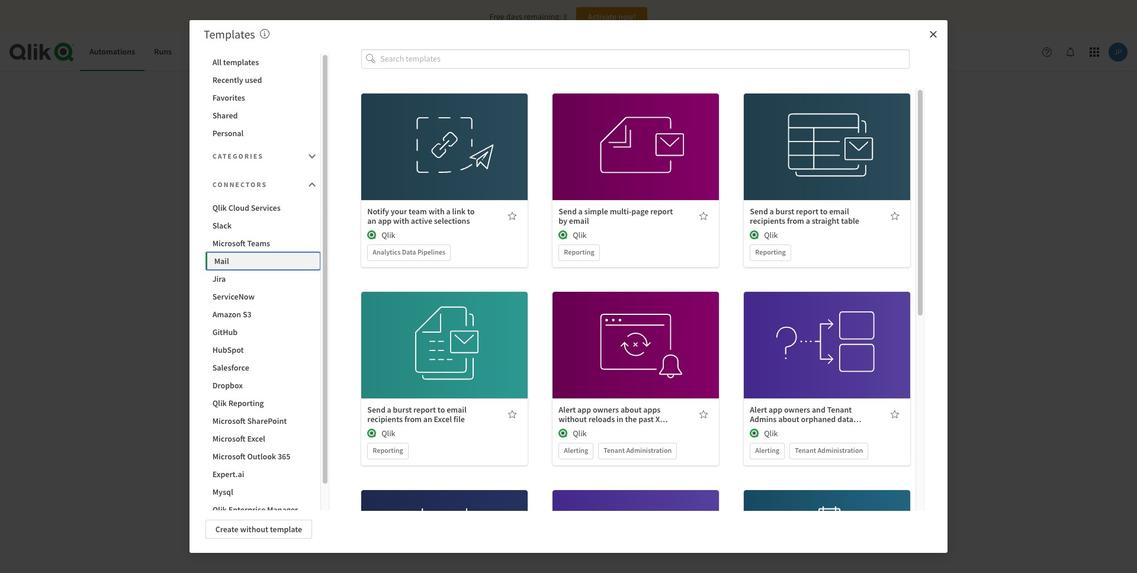 Task type: describe. For each thing, give the bounding box(es) containing it.
jira button
[[205, 270, 320, 288]]

runs button
[[145, 33, 181, 71]]

microsoft excel button
[[205, 430, 320, 448]]

owners for reloads
[[593, 404, 619, 415]]

any
[[560, 336, 575, 348]]

amazon s3 button
[[205, 306, 320, 323]]

microsoft sharepoint
[[212, 416, 287, 426]]

report inside send a simple multi-page report by email
[[650, 206, 673, 217]]

pipelines
[[417, 247, 446, 256]]

use for send a simple multi-page report by email
[[613, 128, 626, 139]]

you
[[494, 336, 509, 348]]

add to favorites image for send a burst report to email recipients from an excel file
[[508, 410, 517, 419]]

details button for alert app owners about apps without reloads in the past x days.
[[599, 349, 673, 368]]

details for send a burst report to email recipients from a straight table
[[815, 154, 840, 165]]

hubspot button
[[205, 341, 320, 359]]

template for send a burst report to email recipients from an excel file
[[436, 327, 468, 337]]

page
[[632, 206, 649, 217]]

add to favorites image for alert app owners about apps without reloads in the past x days.
[[699, 410, 709, 419]]

details button for send a burst report to email recipients from a straight table
[[790, 150, 864, 169]]

qlik cloud services button
[[205, 199, 320, 217]]

templates
[[204, 27, 255, 41]]

activate now! link
[[577, 7, 648, 26]]

qlik image for alert app owners and tenant admins about orphaned data connections
[[750, 429, 760, 438]]

qlik inside button
[[212, 398, 227, 409]]

microsoft excel
[[212, 434, 265, 444]]

email for send a burst report to email recipients from a straight table
[[829, 206, 849, 217]]

qlik inside button
[[212, 505, 227, 515]]

dropbox
[[212, 380, 243, 391]]

excel inside send a burst report to email recipients from an excel file
[[434, 414, 452, 424]]

templates
[[223, 57, 259, 68]]

table
[[841, 215, 859, 226]]

salesforce button
[[205, 359, 320, 377]]

have
[[539, 336, 558, 348]]

straight
[[812, 215, 840, 226]]

details for send a burst report to email recipients from an excel file
[[432, 353, 457, 363]]

templates are pre-built automations that help you automate common business workflows. get started by selecting one of the pre-built templates or choose the blank canvas to build an automation from scratch. tooltip
[[260, 27, 269, 41]]

about inside alert app owners and tenant admins about orphaned data connections
[[778, 414, 799, 424]]

use for send a burst report to email recipients from a straight table
[[804, 128, 817, 139]]

days
[[506, 11, 522, 22]]

do
[[510, 336, 521, 348]]

data
[[838, 414, 853, 424]]

activate
[[588, 11, 617, 22]]

recipients for send a burst report to email recipients from an excel file
[[367, 414, 403, 424]]

alert for admins
[[750, 404, 767, 415]]

use template button for send a simple multi-page report by email
[[599, 124, 673, 143]]

use template for send a burst report to email recipients from a straight table
[[804, 128, 851, 139]]

all
[[212, 57, 222, 68]]

notify your team with a link to an app with active selections
[[367, 206, 475, 226]]

days.
[[559, 423, 578, 434]]

send for send a burst report to email recipients from a straight table
[[750, 206, 768, 217]]

qlik for alert app owners and tenant admins about orphaned data connections
[[764, 428, 778, 439]]

microsoft for microsoft teams
[[212, 238, 246, 249]]

metrics button
[[181, 33, 226, 71]]

send a burst report to email recipients from an excel file
[[367, 404, 467, 424]]

details button for send a burst report to email recipients from an excel file
[[408, 349, 482, 368]]

an inside notify your team with a link to an app with active selections
[[367, 215, 376, 226]]

3
[[563, 11, 567, 22]]

recently
[[212, 75, 243, 85]]

connectors button
[[205, 173, 320, 197]]

microsoft teams
[[212, 238, 270, 249]]

microsoft outlook 365
[[212, 451, 291, 462]]

create for create automation
[[541, 361, 564, 372]]

sharepoint
[[247, 416, 287, 426]]

shared button
[[205, 107, 320, 124]]

services
[[251, 203, 281, 213]]

send a simple multi-page report by email
[[559, 206, 673, 226]]

qlik for send a burst report to email recipients from a straight table
[[764, 230, 778, 240]]

microsoft outlook 365 button
[[205, 448, 320, 466]]

teams
[[247, 238, 270, 249]]

tenant administration for the
[[604, 446, 672, 455]]

use for send a burst report to email recipients from an excel file
[[421, 327, 434, 337]]

app for alert app owners about apps without reloads in the past x days.
[[578, 404, 591, 415]]

reporting for send a burst report to email recipients from an excel file
[[373, 446, 403, 455]]

the
[[625, 414, 637, 424]]

automations button
[[80, 33, 145, 71]]

remaining:
[[524, 11, 561, 22]]

alert app owners about apps without reloads in the past x days.
[[559, 404, 661, 434]]

administration for alert app owners and tenant admins about orphaned data connections
[[818, 446, 863, 455]]

from for an
[[404, 414, 422, 424]]

manager
[[267, 505, 298, 515]]

orphaned
[[801, 414, 836, 424]]

details for send a simple multi-page report by email
[[624, 154, 648, 165]]

salesforce
[[212, 362, 249, 373]]

all templates
[[212, 57, 259, 68]]

mysql button
[[205, 483, 320, 501]]

to for send a burst report to email recipients from an excel file
[[438, 404, 445, 415]]

team
[[409, 206, 427, 217]]

a for send a burst report to email recipients from an excel file
[[387, 404, 391, 415]]

servicenow button
[[205, 288, 320, 306]]

templates are pre-built automations that help you automate common business workflows. get started by selecting one of the pre-built templates or choose the blank canvas to build an automation from scratch. image
[[260, 29, 269, 38]]

excel inside button
[[247, 434, 265, 444]]

Search templates text field
[[380, 49, 910, 68]]

qlik for alert app owners about apps without reloads in the past x days.
[[573, 428, 587, 439]]

to for send a burst report to email recipients from a straight table
[[820, 206, 828, 217]]

automations
[[89, 46, 135, 57]]

send for send a burst report to email recipients from an excel file
[[367, 404, 385, 415]]

all templates button
[[205, 53, 320, 71]]

categories
[[212, 152, 264, 161]]

personal
[[212, 128, 244, 139]]

to inside notify your team with a link to an app with active selections
[[467, 206, 475, 217]]

use template for alert app owners and tenant admins about orphaned data connections
[[804, 327, 851, 337]]

alerting for alert app owners and tenant admins about orphaned data connections
[[755, 446, 780, 455]]

use template button for notify your team with a link to an app with active selections
[[408, 124, 482, 143]]

email for send a burst report to email recipients from an excel file
[[447, 404, 467, 415]]

data
[[402, 247, 416, 256]]

connectors
[[212, 180, 267, 189]]

tab list containing automations
[[80, 33, 290, 71]]

free
[[490, 11, 505, 22]]

alert for without
[[559, 404, 576, 415]]

free days remaining: 3
[[490, 11, 567, 22]]

administration for alert app owners about apps without reloads in the past x days.
[[626, 446, 672, 455]]

yet
[[631, 336, 643, 348]]

qlik for notify your team with a link to an app with active selections
[[382, 230, 395, 240]]

qlik image for send a simple multi-page report by email
[[559, 230, 568, 240]]

from for a
[[787, 215, 804, 226]]

send a burst report to email recipients from a straight table
[[750, 206, 859, 226]]

close image
[[929, 30, 938, 39]]

create automation
[[541, 361, 608, 372]]

past
[[639, 414, 654, 424]]

slack
[[212, 220, 232, 231]]

use template for notify your team with a link to an app with active selections
[[421, 128, 468, 139]]

qlik image
[[367, 429, 377, 438]]

amazon
[[212, 309, 241, 320]]

qlik image for alert app owners about apps without reloads in the past x days.
[[559, 429, 568, 438]]

and
[[812, 404, 826, 415]]

connections
[[750, 423, 793, 434]]

use template for alert app owners about apps without reloads in the past x days.
[[613, 327, 660, 337]]

your
[[391, 206, 407, 217]]

add to favorites image for send a simple multi-page report by email
[[699, 211, 709, 221]]

without inside button
[[240, 524, 268, 535]]

jira
[[212, 274, 226, 284]]

mail button
[[205, 252, 320, 270]]

template for send a simple multi-page report by email
[[627, 128, 660, 139]]

add to favorites image for notify your team with a link to an app with active selections
[[508, 211, 517, 221]]



Task type: vqa. For each thing, say whether or not it's contained in the screenshot.


Task type: locate. For each thing, give the bounding box(es) containing it.
cloud
[[228, 203, 249, 213]]

app inside alert app owners about apps without reloads in the past x days.
[[578, 404, 591, 415]]

microsoft down microsoft sharepoint
[[212, 434, 246, 444]]

reporting down send a burst report to email recipients from a straight table
[[755, 247, 786, 256]]

a inside send a simple multi-page report by email
[[578, 206, 583, 217]]

3 microsoft from the top
[[212, 434, 246, 444]]

recipients up qlik icon
[[367, 414, 403, 424]]

use template button for alert app owners and tenant admins about orphaned data connections
[[790, 323, 864, 342]]

with
[[429, 206, 445, 217], [393, 215, 409, 226]]

github button
[[205, 323, 320, 341]]

shared
[[212, 110, 238, 121]]

create for create without template
[[215, 524, 239, 535]]

recipients for send a burst report to email recipients from a straight table
[[750, 215, 785, 226]]

tenant for alert app owners about apps without reloads in the past x days.
[[604, 446, 625, 455]]

hubspot
[[212, 345, 244, 355]]

owners inside alert app owners and tenant admins about orphaned data connections
[[784, 404, 810, 415]]

to inside send a burst report to email recipients from a straight table
[[820, 206, 828, 217]]

1 vertical spatial an
[[423, 414, 432, 424]]

0 horizontal spatial app
[[378, 215, 392, 226]]

qlik reporting button
[[205, 394, 320, 412]]

qlik inside 'button'
[[212, 203, 227, 213]]

tenant for alert app owners and tenant admins about orphaned data connections
[[795, 446, 816, 455]]

add to favorites image
[[699, 211, 709, 221], [890, 211, 900, 221], [508, 410, 517, 419]]

report inside send a burst report to email recipients from an excel file
[[413, 404, 436, 415]]

0 vertical spatial from
[[787, 215, 804, 226]]

2 administration from the left
[[818, 446, 863, 455]]

2 horizontal spatial app
[[769, 404, 782, 415]]

tenant administration for data
[[795, 446, 863, 455]]

1 horizontal spatial recipients
[[750, 215, 785, 226]]

outlook
[[247, 451, 276, 462]]

to right link
[[467, 206, 475, 217]]

create without template button
[[205, 520, 312, 539]]

tenant administration down the
[[604, 446, 672, 455]]

about right admins
[[778, 414, 799, 424]]

tenant inside alert app owners and tenant admins about orphaned data connections
[[827, 404, 852, 415]]

1 vertical spatial excel
[[247, 434, 265, 444]]

1 horizontal spatial with
[[429, 206, 445, 217]]

expert.ai
[[212, 469, 244, 480]]

1 horizontal spatial burst
[[776, 206, 794, 217]]

1 horizontal spatial excel
[[434, 414, 452, 424]]

1 horizontal spatial an
[[423, 414, 432, 424]]

2 horizontal spatial email
[[829, 206, 849, 217]]

details for alert app owners about apps without reloads in the past x days.
[[624, 353, 648, 363]]

details for notify your team with a link to an app with active selections
[[432, 154, 457, 165]]

tenant
[[827, 404, 852, 415], [604, 446, 625, 455], [795, 446, 816, 455]]

0 horizontal spatial burst
[[393, 404, 412, 415]]

with left active
[[393, 215, 409, 226]]

use template
[[421, 128, 468, 139], [613, 128, 660, 139], [804, 128, 851, 139], [421, 327, 468, 337], [613, 327, 660, 337], [804, 327, 851, 337]]

now!
[[618, 11, 636, 22]]

qlik cloud services
[[212, 203, 281, 213]]

tenant down alert app owners and tenant admins about orphaned data connections
[[795, 446, 816, 455]]

recipients
[[750, 215, 785, 226], [367, 414, 403, 424]]

0 horizontal spatial alerting
[[564, 446, 588, 455]]

365
[[278, 451, 291, 462]]

reporting down qlik icon
[[373, 446, 403, 455]]

use template for send a burst report to email recipients from an excel file
[[421, 327, 468, 337]]

1 vertical spatial recipients
[[367, 414, 403, 424]]

active
[[411, 215, 432, 226]]

mail
[[214, 256, 229, 267]]

use template button for send a burst report to email recipients from an excel file
[[408, 323, 482, 342]]

0 horizontal spatial from
[[404, 414, 422, 424]]

with right "team"
[[429, 206, 445, 217]]

to inside send a burst report to email recipients from an excel file
[[438, 404, 445, 415]]

about
[[621, 404, 642, 415], [778, 414, 799, 424]]

alerting down days.
[[564, 446, 588, 455]]

s3
[[243, 309, 252, 320]]

1 horizontal spatial alerting
[[755, 446, 780, 455]]

administration
[[626, 446, 672, 455], [818, 446, 863, 455]]

by
[[559, 215, 567, 226]]

0 horizontal spatial recipients
[[367, 414, 403, 424]]

add to favorites image right x
[[699, 410, 709, 419]]

send inside send a simple multi-page report by email
[[559, 206, 577, 217]]

qlik image for notify your team with a link to an app with active selections
[[367, 230, 377, 240]]

template
[[436, 128, 468, 139], [627, 128, 660, 139], [819, 128, 851, 139], [436, 327, 468, 337], [627, 327, 660, 337], [819, 327, 851, 337], [270, 524, 302, 535]]

reporting inside button
[[228, 398, 264, 409]]

favorites button
[[205, 89, 320, 107]]

app up the connections
[[769, 404, 782, 415]]

1 owners from the left
[[593, 404, 619, 415]]

send inside send a burst report to email recipients from a straight table
[[750, 206, 768, 217]]

apps
[[643, 404, 661, 415]]

template for alert app owners about apps without reloads in the past x days.
[[627, 327, 660, 337]]

template for send a burst report to email recipients from a straight table
[[819, 128, 851, 139]]

1 alerting from the left
[[564, 446, 588, 455]]

recipients inside send a burst report to email recipients from an excel file
[[367, 414, 403, 424]]

reporting for send a simple multi-page report by email
[[564, 247, 594, 256]]

1 vertical spatial burst
[[393, 404, 412, 415]]

a
[[446, 206, 451, 217], [578, 206, 583, 217], [770, 206, 774, 217], [806, 215, 810, 226], [387, 404, 391, 415]]

burst inside send a burst report to email recipients from an excel file
[[393, 404, 412, 415]]

details button
[[408, 150, 482, 169], [599, 150, 673, 169], [790, 150, 864, 169], [408, 349, 482, 368], [599, 349, 673, 368], [790, 349, 864, 368]]

to left table
[[820, 206, 828, 217]]

automation
[[566, 361, 608, 372]]

a for send a simple multi-page report by email
[[578, 206, 583, 217]]

a inside notify your team with a link to an app with active selections
[[446, 206, 451, 217]]

owners left the
[[593, 404, 619, 415]]

excel
[[434, 414, 452, 424], [247, 434, 265, 444]]

0 horizontal spatial alert
[[559, 404, 576, 415]]

reporting down by
[[564, 247, 594, 256]]

owners for about
[[784, 404, 810, 415]]

about inside alert app owners about apps without reloads in the past x days.
[[621, 404, 642, 415]]

reporting up microsoft sharepoint
[[228, 398, 264, 409]]

0 vertical spatial an
[[367, 215, 376, 226]]

2 horizontal spatial send
[[750, 206, 768, 217]]

servicenow
[[212, 291, 255, 302]]

connections button
[[226, 33, 290, 71]]

0 horizontal spatial create
[[215, 524, 239, 535]]

microsoft down the qlik reporting
[[212, 416, 246, 426]]

connections
[[236, 46, 280, 57]]

1 horizontal spatial add to favorites image
[[699, 410, 709, 419]]

send for send a simple multi-page report by email
[[559, 206, 577, 217]]

1 horizontal spatial email
[[569, 215, 589, 226]]

1 vertical spatial without
[[240, 524, 268, 535]]

selections
[[434, 215, 470, 226]]

tenant right the and at right bottom
[[827, 404, 852, 415]]

microsoft for microsoft outlook 365
[[212, 451, 246, 462]]

microsoft sharepoint button
[[205, 412, 320, 430]]

owners left the and at right bottom
[[784, 404, 810, 415]]

use for alert app owners and tenant admins about orphaned data connections
[[804, 327, 817, 337]]

from inside send a burst report to email recipients from an excel file
[[404, 414, 422, 424]]

alerting for alert app owners about apps without reloads in the past x days.
[[564, 446, 588, 455]]

automations
[[577, 336, 629, 348]]

reporting for send a burst report to email recipients from a straight table
[[755, 247, 786, 256]]

tab list
[[80, 33, 290, 71]]

tenant administration
[[604, 446, 672, 455], [795, 446, 863, 455]]

recently used
[[212, 75, 262, 85]]

reporting
[[564, 247, 594, 256], [755, 247, 786, 256], [228, 398, 264, 409], [373, 446, 403, 455]]

recipients left straight
[[750, 215, 785, 226]]

0 horizontal spatial email
[[447, 404, 467, 415]]

github
[[212, 327, 238, 338]]

2 horizontal spatial add to favorites image
[[890, 410, 900, 419]]

0 horizontal spatial add to favorites image
[[508, 211, 517, 221]]

qlik for send a burst report to email recipients from an excel file
[[382, 428, 395, 439]]

an left file
[[423, 414, 432, 424]]

tenant down alert app owners about apps without reloads in the past x days.
[[604, 446, 625, 455]]

app inside notify your team with a link to an app with active selections
[[378, 215, 392, 226]]

a inside send a burst report to email recipients from an excel file
[[387, 404, 391, 415]]

admins
[[750, 414, 777, 424]]

0 horizontal spatial add to favorites image
[[508, 410, 517, 419]]

0 horizontal spatial excel
[[247, 434, 265, 444]]

microsoft for microsoft sharepoint
[[212, 416, 246, 426]]

0 horizontal spatial without
[[240, 524, 268, 535]]

app up days.
[[578, 404, 591, 415]]

without
[[559, 414, 587, 424], [240, 524, 268, 535]]

template for alert app owners and tenant admins about orphaned data connections
[[819, 327, 851, 337]]

mysql
[[212, 487, 233, 498]]

administration down "data"
[[818, 446, 863, 455]]

2 horizontal spatial tenant
[[827, 404, 852, 415]]

0 vertical spatial excel
[[434, 414, 452, 424]]

microsoft down slack
[[212, 238, 246, 249]]

use template button for alert app owners about apps without reloads in the past x days.
[[599, 323, 673, 342]]

1 horizontal spatial tenant administration
[[795, 446, 863, 455]]

microsoft
[[212, 238, 246, 249], [212, 416, 246, 426], [212, 434, 246, 444], [212, 451, 246, 462]]

1 horizontal spatial from
[[787, 215, 804, 226]]

burst for a
[[776, 206, 794, 217]]

recipients inside send a burst report to email recipients from a straight table
[[750, 215, 785, 226]]

burst left file
[[393, 404, 412, 415]]

expert.ai button
[[205, 466, 320, 483]]

use for alert app owners about apps without reloads in the past x days.
[[613, 327, 626, 337]]

1 alert from the left
[[559, 404, 576, 415]]

1 horizontal spatial alert
[[750, 404, 767, 415]]

0 horizontal spatial tenant administration
[[604, 446, 672, 455]]

multi-
[[610, 206, 632, 217]]

enterprise
[[228, 505, 265, 515]]

an inside send a burst report to email recipients from an excel file
[[423, 414, 432, 424]]

0 vertical spatial recipients
[[750, 215, 785, 226]]

email inside send a simple multi-page report by email
[[569, 215, 589, 226]]

metrics
[[191, 46, 217, 57]]

tenant administration down orphaned
[[795, 446, 863, 455]]

2 alert from the left
[[750, 404, 767, 415]]

send inside send a burst report to email recipients from an excel file
[[367, 404, 385, 415]]

details button for send a simple multi-page report by email
[[599, 150, 673, 169]]

app for alert app owners and tenant admins about orphaned data connections
[[769, 404, 782, 415]]

0 vertical spatial create
[[541, 361, 564, 372]]

details button for notify your team with a link to an app with active selections
[[408, 150, 482, 169]]

create
[[541, 361, 564, 372], [215, 524, 239, 535]]

dropbox button
[[205, 377, 320, 394]]

report for send a burst report to email recipients from a straight table
[[796, 206, 819, 217]]

1 horizontal spatial app
[[578, 404, 591, 415]]

from left straight
[[787, 215, 804, 226]]

use for notify your team with a link to an app with active selections
[[421, 128, 434, 139]]

favorites
[[212, 92, 245, 103]]

report right page
[[650, 206, 673, 217]]

used
[[245, 75, 262, 85]]

1 horizontal spatial about
[[778, 414, 799, 424]]

an left your at left
[[367, 215, 376, 226]]

2 owners from the left
[[784, 404, 810, 415]]

email inside send a burst report to email recipients from a straight table
[[829, 206, 849, 217]]

1 horizontal spatial without
[[559, 414, 587, 424]]

report left file
[[413, 404, 436, 415]]

from
[[787, 215, 804, 226], [404, 414, 422, 424]]

details button for alert app owners and tenant admins about orphaned data connections
[[790, 349, 864, 368]]

to
[[467, 206, 475, 217], [820, 206, 828, 217], [438, 404, 445, 415]]

alerting
[[564, 446, 588, 455], [755, 446, 780, 455]]

2 horizontal spatial add to favorites image
[[890, 211, 900, 221]]

0 vertical spatial burst
[[776, 206, 794, 217]]

use
[[421, 128, 434, 139], [613, 128, 626, 139], [804, 128, 817, 139], [421, 327, 434, 337], [613, 327, 626, 337], [804, 327, 817, 337]]

add to favorites image for alert app owners and tenant admins about orphaned data connections
[[890, 410, 900, 419]]

app up analytics
[[378, 215, 392, 226]]

app inside alert app owners and tenant admins about orphaned data connections
[[769, 404, 782, 415]]

runs
[[154, 46, 172, 57]]

from inside send a burst report to email recipients from a straight table
[[787, 215, 804, 226]]

0 horizontal spatial to
[[438, 404, 445, 415]]

microsoft teams button
[[205, 235, 320, 252]]

use template for send a simple multi-page report by email
[[613, 128, 660, 139]]

create down the 'enterprise'
[[215, 524, 239, 535]]

activate now!
[[588, 11, 636, 22]]

1 horizontal spatial administration
[[818, 446, 863, 455]]

0 horizontal spatial administration
[[626, 446, 672, 455]]

2 horizontal spatial report
[[796, 206, 819, 217]]

add to favorites image right "data"
[[890, 410, 900, 419]]

qlik image for send a burst report to email recipients from a straight table
[[750, 230, 760, 240]]

1 tenant administration from the left
[[604, 446, 672, 455]]

add to favorites image
[[508, 211, 517, 221], [699, 410, 709, 419], [890, 410, 900, 419]]

1 administration from the left
[[626, 446, 672, 455]]

notify
[[367, 206, 389, 217]]

excel up microsoft outlook 365
[[247, 434, 265, 444]]

qlik reporting
[[212, 398, 264, 409]]

alert up the connections
[[750, 404, 767, 415]]

administration down past
[[626, 446, 672, 455]]

1 horizontal spatial owners
[[784, 404, 810, 415]]

email inside send a burst report to email recipients from an excel file
[[447, 404, 467, 415]]

qlik enterprise manager
[[212, 505, 298, 515]]

1 horizontal spatial to
[[467, 206, 475, 217]]

0 horizontal spatial send
[[367, 404, 385, 415]]

add to favorites image left by
[[508, 211, 517, 221]]

from left file
[[404, 414, 422, 424]]

use template button for send a burst report to email recipients from a straight table
[[790, 124, 864, 143]]

1 horizontal spatial create
[[541, 361, 564, 372]]

2 tenant administration from the left
[[795, 446, 863, 455]]

about left apps
[[621, 404, 642, 415]]

alerting down the connections
[[755, 446, 780, 455]]

alert inside alert app owners about apps without reloads in the past x days.
[[559, 404, 576, 415]]

owners inside alert app owners about apps without reloads in the past x days.
[[593, 404, 619, 415]]

1 microsoft from the top
[[212, 238, 246, 249]]

0 horizontal spatial with
[[393, 215, 409, 226]]

1 horizontal spatial add to favorites image
[[699, 211, 709, 221]]

qlik image
[[367, 230, 377, 240], [559, 230, 568, 240], [750, 230, 760, 240], [559, 429, 568, 438], [750, 429, 760, 438]]

create without template
[[215, 524, 302, 535]]

personal button
[[205, 124, 320, 142]]

without inside alert app owners about apps without reloads in the past x days.
[[559, 414, 587, 424]]

microsoft up expert.ai
[[212, 451, 246, 462]]

1 horizontal spatial tenant
[[795, 446, 816, 455]]

template for notify your team with a link to an app with active selections
[[436, 128, 468, 139]]

burst for an
[[393, 404, 412, 415]]

qlik enterprise manager button
[[205, 501, 320, 519]]

details for alert app owners and tenant admins about orphaned data connections
[[815, 353, 840, 363]]

create down have
[[541, 361, 564, 372]]

burst left straight
[[776, 206, 794, 217]]

without down qlik enterprise manager
[[240, 524, 268, 535]]

report inside send a burst report to email recipients from a straight table
[[796, 206, 819, 217]]

0 horizontal spatial owners
[[593, 404, 619, 415]]

qlik for send a simple multi-page report by email
[[573, 230, 587, 240]]

burst inside send a burst report to email recipients from a straight table
[[776, 206, 794, 217]]

1 vertical spatial from
[[404, 414, 422, 424]]

excel left file
[[434, 414, 452, 424]]

add to favorites image for send a burst report to email recipients from a straight table
[[890, 211, 900, 221]]

2 alerting from the left
[[755, 446, 780, 455]]

0 horizontal spatial report
[[413, 404, 436, 415]]

not
[[523, 336, 537, 348]]

1 horizontal spatial send
[[559, 206, 577, 217]]

1 horizontal spatial report
[[650, 206, 673, 217]]

report left table
[[796, 206, 819, 217]]

alert inside alert app owners and tenant admins about orphaned data connections
[[750, 404, 767, 415]]

a for send a burst report to email recipients from a straight table
[[770, 206, 774, 217]]

0 vertical spatial without
[[559, 414, 587, 424]]

alert up days.
[[559, 404, 576, 415]]

create automation button
[[520, 357, 617, 376]]

4 microsoft from the top
[[212, 451, 246, 462]]

report for send a burst report to email recipients from an excel file
[[413, 404, 436, 415]]

reloads
[[589, 414, 615, 424]]

without left reloads
[[559, 414, 587, 424]]

0 horizontal spatial tenant
[[604, 446, 625, 455]]

owners
[[593, 404, 619, 415], [784, 404, 810, 415]]

2 microsoft from the top
[[212, 416, 246, 426]]

2 horizontal spatial to
[[820, 206, 828, 217]]

template inside button
[[270, 524, 302, 535]]

0 horizontal spatial about
[[621, 404, 642, 415]]

1 vertical spatial create
[[215, 524, 239, 535]]

to left file
[[438, 404, 445, 415]]

microsoft for microsoft excel
[[212, 434, 246, 444]]

0 horizontal spatial an
[[367, 215, 376, 226]]



